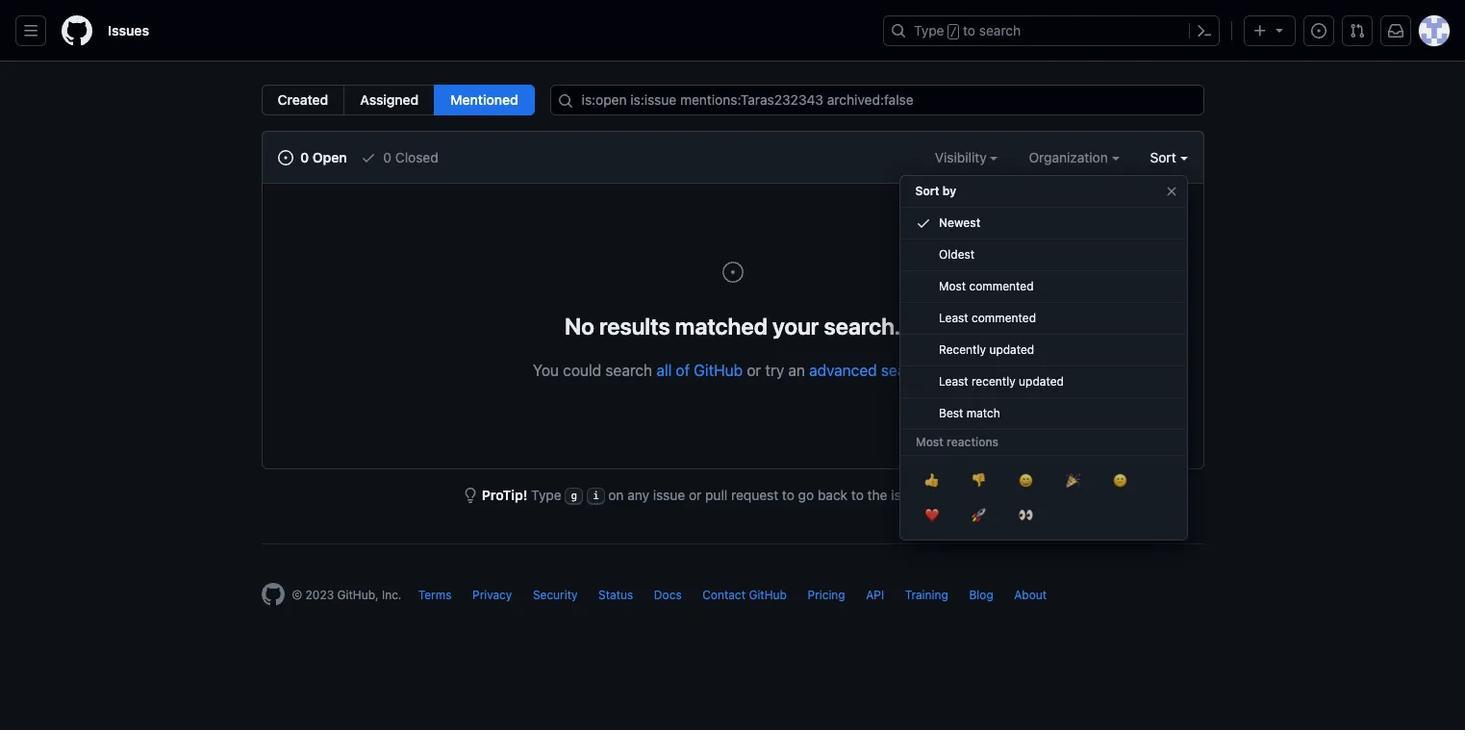 Task type: describe. For each thing, give the bounding box(es) containing it.
no results matched your search.
[[565, 313, 901, 340]]

best match link
[[900, 398, 1187, 430]]

oldest
[[939, 247, 975, 262]]

all
[[657, 362, 672, 379]]

most commented
[[939, 279, 1034, 294]]

matched
[[675, 313, 768, 340]]

privacy link
[[473, 588, 512, 603]]

most for most reactions
[[916, 435, 944, 449]]

on
[[609, 487, 624, 503]]

homepage image inside footer
[[261, 584, 284, 607]]

try
[[766, 362, 785, 379]]

0 horizontal spatial search
[[606, 362, 653, 379]]

light bulb image
[[463, 488, 478, 503]]

0 for closed
[[383, 149, 392, 166]]

best match
[[939, 406, 1000, 421]]

security
[[533, 588, 578, 603]]

inc.
[[382, 588, 402, 603]]

👎
[[972, 471, 986, 490]]

docs link
[[654, 588, 682, 603]]

least for least recently updated
[[939, 374, 968, 389]]

least for least commented
[[939, 311, 968, 325]]

recently updated
[[939, 343, 1034, 357]]

recently
[[972, 374, 1016, 389]]

1 horizontal spatial or
[[747, 362, 762, 379]]

contact github
[[703, 588, 787, 603]]

2023
[[306, 588, 334, 603]]

most commented link
[[900, 271, 1187, 303]]

notifications image
[[1389, 23, 1404, 38]]

github,
[[337, 588, 379, 603]]

created link
[[261, 85, 345, 115]]

oldest link
[[900, 240, 1187, 271]]

🎉
[[1066, 471, 1080, 490]]

😄 link
[[1002, 464, 1050, 499]]

visibility
[[935, 149, 991, 166]]

👍
[[924, 471, 939, 490]]

issue opened image
[[721, 261, 744, 284]]

sort for sort by
[[916, 184, 940, 198]]

search image
[[558, 93, 573, 109]]

check image for newest link
[[916, 216, 931, 231]]

blog
[[970, 588, 994, 603]]

contact
[[703, 588, 746, 603]]

your
[[773, 313, 819, 340]]

protip! type g
[[482, 487, 578, 503]]

pull
[[706, 487, 728, 503]]

0 open
[[297, 149, 347, 166]]

any
[[628, 487, 650, 503]]

open
[[313, 149, 347, 166]]

0 open link
[[278, 147, 347, 167]]

closed
[[395, 149, 439, 166]]

you
[[533, 362, 559, 379]]

🎉 link
[[1050, 464, 1097, 499]]

.
[[928, 362, 933, 379]]

advanced
[[810, 362, 877, 379]]

created
[[278, 91, 328, 108]]

commented for least commented
[[972, 311, 1036, 325]]

🚀 link
[[955, 499, 1002, 533]]

an
[[789, 362, 806, 379]]

could
[[563, 362, 602, 379]]

search.
[[824, 313, 901, 340]]

privacy
[[473, 588, 512, 603]]

about
[[1015, 588, 1047, 603]]

about link
[[1015, 588, 1047, 603]]

pricing link
[[808, 588, 846, 603]]

sort by
[[916, 184, 957, 198]]

least recently updated
[[939, 374, 1064, 389]]

0 closed link
[[361, 147, 439, 167]]

assigned
[[360, 91, 419, 108]]

triangle down image
[[1272, 22, 1288, 38]]

i on any issue or pull request to go back to the issue listing page.
[[593, 487, 1003, 503]]

type / to search
[[914, 22, 1021, 38]]

issue opened image inside 0 open link
[[278, 150, 293, 166]]

github inside footer
[[749, 588, 787, 603]]

1 horizontal spatial issue opened image
[[1312, 23, 1327, 38]]

contact github link
[[703, 588, 787, 603]]

listing
[[927, 487, 964, 503]]

1 vertical spatial or
[[689, 487, 702, 503]]

terms
[[419, 588, 452, 603]]

👀
[[1019, 505, 1033, 525]]

organization
[[1029, 149, 1112, 166]]



Task type: locate. For each thing, give the bounding box(es) containing it.
commented inside least commented link
[[972, 311, 1036, 325]]

2 horizontal spatial search
[[980, 22, 1021, 38]]

0 vertical spatial least
[[939, 311, 968, 325]]

1 horizontal spatial 0
[[383, 149, 392, 166]]

status link
[[599, 588, 634, 603]]

0 vertical spatial issue opened image
[[1312, 23, 1327, 38]]

0 vertical spatial homepage image
[[62, 15, 92, 46]]

0 vertical spatial or
[[747, 362, 762, 379]]

❤️
[[924, 505, 939, 525]]

most reactions
[[916, 435, 999, 449]]

type left /
[[914, 22, 945, 38]]

newest link
[[900, 208, 1187, 240]]

issue
[[653, 487, 685, 503], [892, 487, 924, 503]]

sort for sort
[[1151, 149, 1177, 166]]

1 vertical spatial least
[[939, 374, 968, 389]]

advanced search link
[[810, 362, 928, 379]]

1 vertical spatial type
[[531, 487, 562, 503]]

issues
[[108, 22, 149, 38]]

2 least from the top
[[939, 374, 968, 389]]

1 horizontal spatial github
[[749, 588, 787, 603]]

2 0 from the left
[[383, 149, 392, 166]]

most down oldest
[[939, 279, 966, 294]]

0 horizontal spatial to
[[782, 487, 795, 503]]

🚀
[[972, 505, 986, 525]]

or
[[747, 362, 762, 379], [689, 487, 702, 503]]

/
[[951, 25, 958, 38]]

issue right any
[[653, 487, 685, 503]]

0 left open on the top left of page
[[300, 149, 309, 166]]

check image down sort by
[[916, 216, 931, 231]]

page.
[[968, 487, 1003, 503]]

0 horizontal spatial sort
[[916, 184, 940, 198]]

👍 link
[[908, 464, 955, 499]]

docs
[[654, 588, 682, 603]]

most
[[939, 279, 966, 294], [916, 435, 944, 449]]

0 horizontal spatial or
[[689, 487, 702, 503]]

1 issue from the left
[[653, 487, 685, 503]]

type left g
[[531, 487, 562, 503]]

© 2023 github, inc.
[[292, 588, 402, 603]]

0 horizontal spatial type
[[531, 487, 562, 503]]

2 issue from the left
[[892, 487, 924, 503]]

by
[[943, 184, 957, 198]]

status
[[599, 588, 634, 603]]

😄
[[1019, 471, 1033, 490]]

recently updated link
[[900, 335, 1187, 367]]

0 vertical spatial sort
[[1151, 149, 1177, 166]]

updated down recently updated link
[[1019, 374, 1064, 389]]

all of github link
[[657, 362, 743, 379]]

visibility button
[[935, 147, 999, 167]]

least right .
[[939, 374, 968, 389]]

newest
[[939, 216, 981, 230]]

sort up close menu image
[[1151, 149, 1177, 166]]

of
[[676, 362, 690, 379]]

commented up recently updated
[[972, 311, 1036, 325]]

least commented
[[939, 311, 1036, 325]]

1 vertical spatial updated
[[1019, 374, 1064, 389]]

0 for open
[[300, 149, 309, 166]]

least commented link
[[900, 303, 1187, 335]]

least recently updated link
[[900, 367, 1187, 398]]

0 vertical spatial check image
[[361, 150, 376, 166]]

recently
[[939, 343, 986, 357]]

1 least from the top
[[939, 311, 968, 325]]

results
[[600, 313, 671, 340]]

terms link
[[419, 588, 452, 603]]

github
[[694, 362, 743, 379], [749, 588, 787, 603]]

most for most commented
[[939, 279, 966, 294]]

to right /
[[964, 22, 976, 38]]

go
[[799, 487, 814, 503]]

reactions
[[947, 435, 999, 449]]

homepage image left issues
[[62, 15, 92, 46]]

request
[[731, 487, 779, 503]]

1 vertical spatial github
[[749, 588, 787, 603]]

to
[[964, 22, 976, 38], [782, 487, 795, 503], [852, 487, 864, 503]]

1 horizontal spatial search
[[882, 362, 928, 379]]

training link
[[905, 588, 949, 603]]

0 horizontal spatial check image
[[361, 150, 376, 166]]

search down search.
[[882, 362, 928, 379]]

1 horizontal spatial issue
[[892, 487, 924, 503]]

match
[[966, 406, 1000, 421]]

pricing
[[808, 588, 846, 603]]

assigned link
[[344, 85, 435, 115]]

updated
[[989, 343, 1034, 357], [1019, 374, 1064, 389]]

footer
[[246, 544, 1220, 655]]

search right /
[[980, 22, 1021, 38]]

😕 link
[[1097, 464, 1144, 499]]

commented
[[969, 279, 1034, 294], [972, 311, 1036, 325]]

plus image
[[1253, 23, 1269, 38]]

0 vertical spatial github
[[694, 362, 743, 379]]

check image for 0 closed link
[[361, 150, 376, 166]]

1 horizontal spatial homepage image
[[261, 584, 284, 607]]

g
[[571, 490, 578, 503]]

sort button
[[1151, 147, 1188, 167]]

❤️ link
[[908, 499, 955, 533]]

issue opened image
[[1312, 23, 1327, 38], [278, 150, 293, 166]]

github right contact
[[749, 588, 787, 603]]

0 vertical spatial most
[[939, 279, 966, 294]]

1 vertical spatial commented
[[972, 311, 1036, 325]]

issues element
[[261, 85, 535, 115]]

to left the
[[852, 487, 864, 503]]

blog link
[[970, 588, 994, 603]]

0 horizontal spatial 0
[[300, 149, 309, 166]]

organization button
[[1029, 147, 1120, 167]]

you could search all of github or try an advanced search .
[[533, 362, 933, 379]]

0 left closed
[[383, 149, 392, 166]]

2 horizontal spatial to
[[964, 22, 976, 38]]

1 vertical spatial homepage image
[[261, 584, 284, 607]]

git pull request image
[[1350, 23, 1366, 38]]

most down best
[[916, 435, 944, 449]]

api link
[[866, 588, 885, 603]]

or left try
[[747, 362, 762, 379]]

1 vertical spatial issue opened image
[[278, 150, 293, 166]]

footer containing © 2023 github, inc.
[[246, 544, 1220, 655]]

commented inside the most commented link
[[969, 279, 1034, 294]]

or left pull
[[689, 487, 702, 503]]

issue opened image left git pull request "icon"
[[1312, 23, 1327, 38]]

👎 link
[[955, 464, 1002, 499]]

0 vertical spatial type
[[914, 22, 945, 38]]

1 vertical spatial sort
[[916, 184, 940, 198]]

0
[[300, 149, 309, 166], [383, 149, 392, 166]]

back
[[818, 487, 848, 503]]

😕
[[1113, 471, 1128, 490]]

0 horizontal spatial issue opened image
[[278, 150, 293, 166]]

0 horizontal spatial homepage image
[[62, 15, 92, 46]]

issue opened image left 0 open
[[278, 150, 293, 166]]

sort inside sort popup button
[[1151, 149, 1177, 166]]

training
[[905, 588, 949, 603]]

search left all
[[606, 362, 653, 379]]

no
[[565, 313, 595, 340]]

homepage image left ©
[[261, 584, 284, 607]]

1 vertical spatial check image
[[916, 216, 931, 231]]

Search all issues text field
[[550, 85, 1205, 115]]

type
[[914, 22, 945, 38], [531, 487, 562, 503]]

1 horizontal spatial sort
[[1151, 149, 1177, 166]]

©
[[292, 588, 302, 603]]

i
[[593, 490, 599, 503]]

updated up least recently updated
[[989, 343, 1034, 357]]

0 horizontal spatial issue
[[653, 487, 685, 503]]

homepage image
[[62, 15, 92, 46], [261, 584, 284, 607]]

least up recently
[[939, 311, 968, 325]]

check image right open on the top left of page
[[361, 150, 376, 166]]

👀 link
[[1002, 499, 1050, 533]]

check image inside newest link
[[916, 216, 931, 231]]

best
[[939, 406, 963, 421]]

0 horizontal spatial github
[[694, 362, 743, 379]]

1 0 from the left
[[300, 149, 309, 166]]

least
[[939, 311, 968, 325], [939, 374, 968, 389]]

check image
[[361, 150, 376, 166], [916, 216, 931, 231]]

1 horizontal spatial type
[[914, 22, 945, 38]]

security link
[[533, 588, 578, 603]]

1 horizontal spatial to
[[852, 487, 864, 503]]

the
[[868, 487, 888, 503]]

command palette image
[[1197, 23, 1213, 38]]

0 vertical spatial updated
[[989, 343, 1034, 357]]

1 horizontal spatial check image
[[916, 216, 931, 231]]

sort left by
[[916, 184, 940, 198]]

search
[[980, 22, 1021, 38], [606, 362, 653, 379], [882, 362, 928, 379]]

check image inside 0 closed link
[[361, 150, 376, 166]]

commented up least commented
[[969, 279, 1034, 294]]

commented for most commented
[[969, 279, 1034, 294]]

api
[[866, 588, 885, 603]]

Issues search field
[[550, 85, 1205, 115]]

issue left 👍
[[892, 487, 924, 503]]

1 vertical spatial most
[[916, 435, 944, 449]]

0 vertical spatial commented
[[969, 279, 1034, 294]]

github right of
[[694, 362, 743, 379]]

close menu image
[[1164, 184, 1179, 199]]

to left 'go'
[[782, 487, 795, 503]]



Task type: vqa. For each thing, say whether or not it's contained in the screenshot.
Blog link
yes



